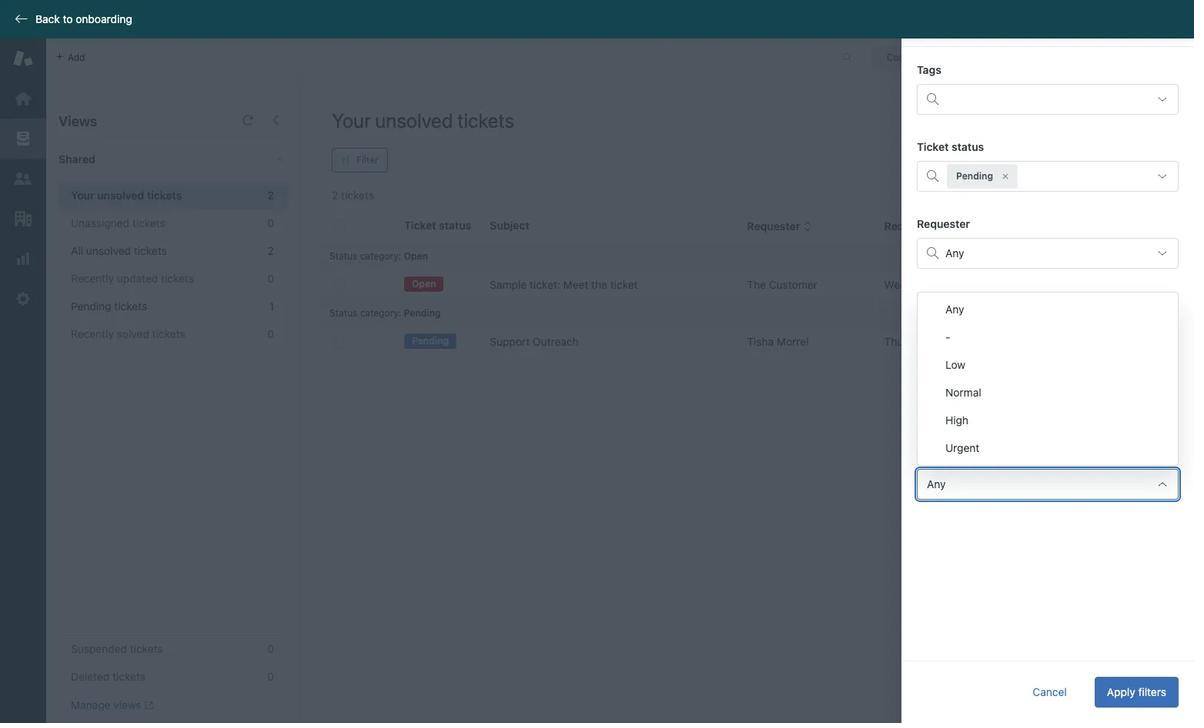 Task type: vqa. For each thing, say whether or not it's contained in the screenshot.
Pending "category:"
yes



Task type: locate. For each thing, give the bounding box(es) containing it.
unsolved up filter
[[375, 109, 453, 132]]

row
[[320, 269, 1183, 301], [320, 326, 1183, 358]]

open
[[404, 250, 428, 262], [412, 278, 436, 290]]

status category: pending
[[330, 307, 441, 319]]

normal up any option
[[1086, 278, 1122, 291]]

pending option
[[947, 164, 1018, 189]]

any field down 'urgent' option
[[917, 469, 1179, 500]]

suspended
[[71, 642, 127, 655]]

sample ticket: meet the ticket
[[490, 278, 638, 291]]

any option
[[918, 296, 1178, 323]]

ticket status
[[917, 140, 984, 153]]

0 vertical spatial any field
[[917, 315, 1179, 346]]

1 category: from the top
[[360, 250, 401, 262]]

customer
[[769, 278, 818, 291]]

thursday
[[884, 335, 931, 348]]

1 vertical spatial open
[[412, 278, 436, 290]]

requested button
[[884, 220, 952, 233]]

any field for priority
[[917, 469, 1179, 500]]

1 horizontal spatial normal
[[1086, 278, 1122, 291]]

urgent
[[946, 441, 980, 454]]

morrel
[[777, 335, 809, 348]]

customers image
[[13, 169, 33, 189]]

category: for pending
[[360, 307, 401, 319]]

recently for recently solved tickets
[[71, 327, 114, 340]]

0 vertical spatial status
[[330, 250, 357, 262]]

requester
[[917, 217, 970, 230], [747, 220, 800, 233]]

support
[[490, 335, 530, 348]]

2 up 1
[[268, 244, 274, 257]]

0 horizontal spatial your unsolved tickets
[[71, 189, 182, 202]]

your
[[332, 109, 371, 132], [71, 189, 94, 202]]

sample
[[490, 278, 527, 291]]

meet
[[563, 278, 589, 291]]

all unsolved tickets
[[71, 244, 167, 257]]

pending down status on the right of page
[[956, 170, 993, 182]]

category: up the status category: pending
[[360, 250, 401, 262]]

recently down all
[[71, 272, 114, 285]]

low
[[946, 358, 966, 371]]

requester up the customer
[[747, 220, 800, 233]]

2 2 from the top
[[268, 244, 274, 257]]

unsolved
[[375, 109, 453, 132], [97, 189, 144, 202], [86, 244, 131, 257]]

tickets
[[457, 109, 514, 132], [147, 189, 182, 202], [132, 216, 165, 229], [134, 244, 167, 257], [161, 272, 194, 285], [114, 300, 147, 313], [152, 327, 185, 340], [130, 642, 163, 655], [112, 670, 145, 683]]

0 vertical spatial category:
[[360, 250, 401, 262]]

unsolved down "unassigned"
[[86, 244, 131, 257]]

any
[[946, 246, 964, 259], [946, 303, 964, 316], [927, 323, 946, 336], [927, 477, 946, 490]]

pending
[[956, 170, 993, 182], [71, 300, 111, 313], [404, 307, 441, 319], [412, 335, 449, 347]]

2 down the collapse views pane icon
[[267, 189, 274, 202]]

row up tisha
[[320, 269, 1183, 301]]

requester down pending option
[[917, 217, 970, 230]]

filter dialog
[[902, 0, 1194, 723]]

category:
[[360, 250, 401, 262], [360, 307, 401, 319]]

status
[[330, 250, 357, 262], [330, 307, 357, 319]]

manage views link
[[71, 698, 153, 712]]

Any field
[[917, 315, 1179, 346], [917, 469, 1179, 500]]

reporting image
[[13, 249, 33, 269]]

status up the status category: pending
[[330, 250, 357, 262]]

your unsolved tickets up filter
[[332, 109, 514, 132]]

0 horizontal spatial requester
[[747, 220, 800, 233]]

thursday 08:26
[[884, 335, 963, 348]]

the
[[747, 278, 766, 291]]

1 status from the top
[[330, 250, 357, 262]]

0 vertical spatial open
[[404, 250, 428, 262]]

shared
[[59, 152, 95, 166]]

any down '11:15'
[[946, 303, 964, 316]]

1 vertical spatial category:
[[360, 307, 401, 319]]

views
[[113, 698, 141, 711]]

any down request
[[927, 323, 946, 336]]

0 vertical spatial 2
[[267, 189, 274, 202]]

1 vertical spatial your
[[71, 189, 94, 202]]

normal inside option
[[946, 386, 981, 399]]

Question field
[[917, 392, 1179, 423]]

high
[[946, 413, 969, 427]]

1 vertical spatial status
[[330, 307, 357, 319]]

to
[[63, 12, 73, 25]]

low option
[[918, 351, 1178, 379]]

2 row from the top
[[320, 326, 1183, 358]]

0 horizontal spatial your
[[71, 189, 94, 202]]

1 vertical spatial row
[[320, 326, 1183, 358]]

08:26
[[934, 335, 963, 348]]

conversations button
[[870, 45, 984, 70]]

tags
[[917, 63, 942, 76]]

row down the the
[[320, 326, 1183, 358]]

suspended tickets
[[71, 642, 163, 655]]

2 0 from the top
[[267, 272, 274, 285]]

0 vertical spatial your unsolved tickets
[[332, 109, 514, 132]]

2 status from the top
[[330, 307, 357, 319]]

1
[[269, 300, 274, 313]]

1 horizontal spatial requester
[[917, 217, 970, 230]]

1 vertical spatial your unsolved tickets
[[71, 189, 182, 202]]

any field up low option
[[917, 315, 1179, 346]]

1 vertical spatial unsolved
[[97, 189, 144, 202]]

deleted tickets
[[71, 670, 145, 683]]

shared heading
[[46, 136, 300, 182]]

status
[[952, 140, 984, 153]]

1 vertical spatial any field
[[917, 469, 1179, 500]]

1 vertical spatial normal
[[946, 386, 981, 399]]

views image
[[13, 129, 33, 149]]

recently solved tickets
[[71, 327, 185, 340]]

0 for deleted tickets
[[267, 670, 274, 683]]

2 category: from the top
[[360, 307, 401, 319]]

your unsolved tickets
[[332, 109, 514, 132], [71, 189, 182, 202]]

updated
[[117, 272, 158, 285]]

your up filter button
[[332, 109, 371, 132]]

priority list box
[[917, 292, 1179, 466]]

2 for all unsolved tickets
[[268, 244, 274, 257]]

support outreach
[[490, 335, 579, 348]]

2 any field from the top
[[917, 469, 1179, 500]]

filter
[[356, 154, 379, 166]]

normal
[[1086, 278, 1122, 291], [946, 386, 981, 399]]

recently down pending tickets
[[71, 327, 114, 340]]

status down status category: open
[[330, 307, 357, 319]]

pending up recently solved tickets at the top of page
[[71, 300, 111, 313]]

urgent option
[[918, 434, 1178, 462]]

2 recently from the top
[[71, 327, 114, 340]]

type
[[917, 371, 943, 384]]

0 vertical spatial normal
[[1086, 278, 1122, 291]]

open inside row
[[412, 278, 436, 290]]

0 vertical spatial row
[[320, 269, 1183, 301]]

wednesday 11:15
[[884, 278, 970, 291]]

0 vertical spatial recently
[[71, 272, 114, 285]]

1 row from the top
[[320, 269, 1183, 301]]

0 for recently updated tickets
[[267, 272, 274, 285]]

1 2 from the top
[[267, 189, 274, 202]]

back to onboarding
[[35, 12, 132, 25]]

outreach
[[533, 335, 579, 348]]

ticket
[[917, 140, 949, 153]]

pending down the status category: pending
[[412, 335, 449, 347]]

1 vertical spatial recently
[[71, 327, 114, 340]]

4 0 from the top
[[267, 642, 274, 655]]

recently
[[71, 272, 114, 285], [71, 327, 114, 340]]

back to onboarding link
[[0, 12, 140, 26]]

normal up question
[[946, 386, 981, 399]]

deleted
[[71, 670, 110, 683]]

- option
[[918, 323, 1178, 351]]

your unsolved tickets up unassigned tickets
[[71, 189, 182, 202]]

category: down status category: open
[[360, 307, 401, 319]]

date
[[962, 294, 986, 307]]

apply filters button
[[1095, 677, 1179, 708]]

2
[[267, 189, 274, 202], [268, 244, 274, 257]]

unsolved up unassigned tickets
[[97, 189, 144, 202]]

1 recently from the top
[[71, 272, 114, 285]]

cancel
[[1033, 685, 1067, 698]]

1 vertical spatial 2
[[268, 244, 274, 257]]

0 for suspended tickets
[[267, 642, 274, 655]]

manage
[[71, 698, 110, 711]]

3 0 from the top
[[267, 327, 274, 340]]

pending inside row
[[412, 335, 449, 347]]

0
[[267, 216, 274, 229], [267, 272, 274, 285], [267, 327, 274, 340], [267, 642, 274, 655], [267, 670, 274, 683]]

your up "unassigned"
[[71, 189, 94, 202]]

5 0 from the top
[[267, 670, 274, 683]]

views
[[59, 113, 97, 129]]

any up '11:15'
[[946, 246, 964, 259]]

request
[[917, 294, 960, 307]]

all
[[71, 244, 83, 257]]

1 any field from the top
[[917, 315, 1179, 346]]

get help image
[[1120, 51, 1134, 65]]

1 horizontal spatial your
[[332, 109, 371, 132]]

1 0 from the top
[[267, 216, 274, 229]]

pending inside option
[[956, 170, 993, 182]]

status category: open
[[330, 250, 428, 262]]

0 horizontal spatial normal
[[946, 386, 981, 399]]



Task type: describe. For each thing, give the bounding box(es) containing it.
-
[[946, 330, 950, 343]]

2 for your unsolved tickets
[[267, 189, 274, 202]]

unassigned tickets
[[71, 216, 165, 229]]

recently for recently updated tickets
[[71, 272, 114, 285]]

recently updated tickets
[[71, 272, 194, 285]]

normal inside row
[[1086, 278, 1122, 291]]

apply filters
[[1107, 685, 1167, 698]]

zendesk support image
[[13, 49, 33, 69]]

wednesday
[[884, 278, 942, 291]]

unassigned
[[71, 216, 129, 229]]

the
[[591, 278, 607, 291]]

tisha morrel
[[747, 335, 809, 348]]

any down priority at the bottom of page
[[927, 477, 946, 490]]

question
[[927, 400, 972, 413]]

shared button
[[46, 136, 259, 182]]

requester element
[[917, 238, 1179, 269]]

2 vertical spatial unsolved
[[86, 244, 131, 257]]

solved
[[117, 327, 149, 340]]

0 vertical spatial unsolved
[[375, 109, 453, 132]]

(opens in a new tab) image
[[141, 701, 153, 710]]

1 horizontal spatial your unsolved tickets
[[332, 109, 514, 132]]

back
[[35, 12, 60, 25]]

pending tickets
[[71, 300, 147, 313]]

organizations image
[[13, 209, 33, 229]]

the customer
[[747, 278, 818, 291]]

filters
[[1138, 685, 1167, 698]]

requester button
[[747, 220, 813, 233]]

status for status category: pending
[[330, 307, 357, 319]]

refresh views pane image
[[242, 114, 254, 126]]

pending down status category: open
[[404, 307, 441, 319]]

sample ticket: meet the ticket link
[[490, 277, 638, 293]]

high option
[[918, 407, 1178, 434]]

row containing support outreach
[[320, 326, 1183, 358]]

collapse views pane image
[[269, 114, 282, 126]]

onboarding
[[76, 12, 132, 25]]

apply
[[1107, 685, 1135, 698]]

admin image
[[13, 289, 33, 309]]

row containing sample ticket: meet the ticket
[[320, 269, 1183, 301]]

main element
[[0, 38, 46, 723]]

tisha
[[747, 335, 774, 348]]

requester inside button
[[747, 220, 800, 233]]

cancel button
[[1021, 677, 1079, 708]]

0 for recently solved tickets
[[267, 327, 274, 340]]

support outreach link
[[490, 334, 579, 350]]

remove image
[[1001, 172, 1010, 181]]

requester inside filter dialog
[[917, 217, 970, 230]]

request date
[[917, 294, 986, 307]]

0 vertical spatial your
[[332, 109, 371, 132]]

any inside option
[[946, 303, 964, 316]]

subject
[[490, 219, 529, 232]]

- low
[[946, 330, 966, 371]]

11:15
[[945, 278, 970, 291]]

any inside requester element
[[946, 246, 964, 259]]

incident
[[988, 278, 1028, 291]]

0 for unassigned tickets
[[267, 216, 274, 229]]

tags element
[[917, 84, 1179, 115]]

get started image
[[13, 89, 33, 109]]

ticket:
[[530, 278, 560, 291]]

normal option
[[918, 379, 1178, 407]]

filter button
[[332, 148, 388, 172]]

status for status category: open
[[330, 250, 357, 262]]

requested
[[884, 220, 940, 233]]

priority
[[917, 448, 955, 461]]

any field for request date
[[917, 315, 1179, 346]]

conversations
[[887, 51, 949, 63]]

category: for open
[[360, 250, 401, 262]]

ticket
[[610, 278, 638, 291]]

ticket status element
[[917, 161, 1179, 192]]

manage views
[[71, 698, 141, 711]]



